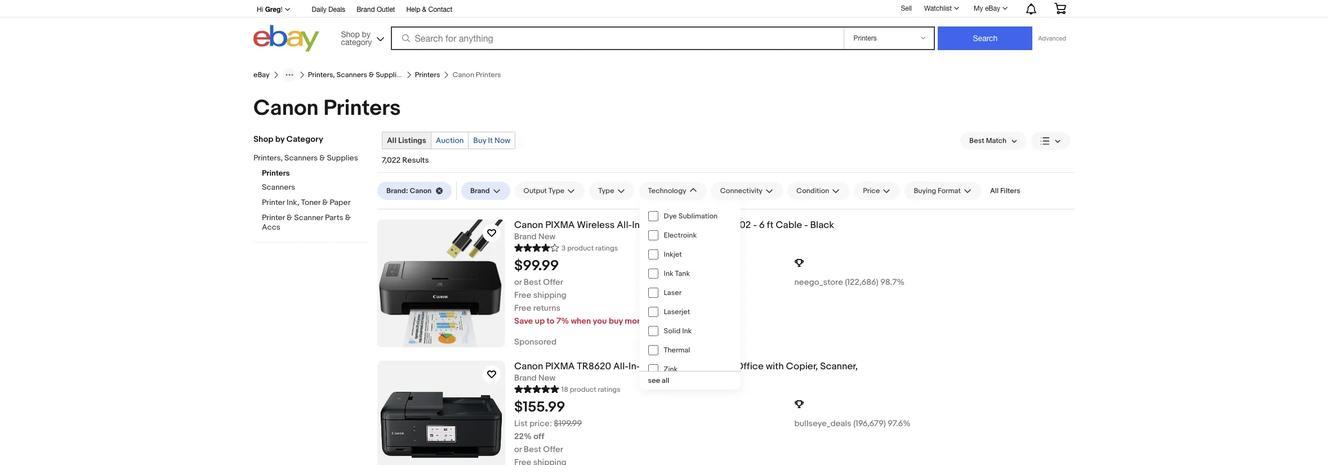 Task type: locate. For each thing, give the bounding box(es) containing it.
97.6%
[[888, 419, 911, 429]]

1 vertical spatial inkjet
[[664, 250, 682, 259]]

1 vertical spatial pixma
[[546, 361, 575, 372]]

ink tank
[[664, 269, 690, 278]]

all inside button
[[991, 187, 999, 196]]

new inside canon pixma wireless all-in-one inkjet printer. ts202 - 6 ft cable - black brand new
[[539, 232, 556, 242]]

canon up 5.0 out of 5 stars. "image"
[[515, 361, 543, 372]]

scanners down category
[[285, 153, 318, 163]]

0 vertical spatial printers,
[[308, 70, 335, 79]]

off
[[534, 432, 545, 442]]

0 horizontal spatial all
[[387, 136, 397, 145]]

new
[[539, 232, 556, 242], [539, 373, 556, 384]]

2 vertical spatial printers
[[262, 168, 290, 178]]

6
[[759, 220, 765, 231]]

1 top rated plus image from the top
[[795, 259, 804, 268]]

0 horizontal spatial supplies
[[327, 153, 358, 163]]

all- inside canon pixma wireless all-in-one inkjet printer. ts202 - 6 ft cable - black brand new
[[617, 220, 632, 231]]

1 vertical spatial all
[[991, 187, 999, 196]]

ratings down the wireless
[[596, 244, 618, 253]]

black
[[811, 220, 835, 231]]

list
[[515, 419, 528, 429]]

inkjet
[[665, 220, 689, 231], [664, 250, 682, 259]]

pixma for $155.99
[[546, 361, 575, 372]]

0 horizontal spatial printers
[[262, 168, 290, 178]]

one up see
[[641, 361, 659, 372]]

new up $99.99
[[539, 232, 556, 242]]

1 horizontal spatial ebay
[[986, 5, 1001, 12]]

when
[[571, 316, 591, 327]]

all
[[662, 376, 670, 385]]

all- inside the canon pixma tr8620 all-in-one printer for home office with copier, scanner, brand new
[[614, 361, 629, 372]]

inkjet inside canon pixma wireless all-in-one inkjet printer. ts202 - 6 ft cable - black brand new
[[665, 220, 689, 231]]

all- right the wireless
[[617, 220, 632, 231]]

printer left the scanner
[[262, 213, 285, 223]]

- left 6
[[754, 220, 757, 231]]

printer left 'ink,'
[[262, 198, 285, 207]]

supplies
[[376, 70, 405, 79], [327, 153, 358, 163]]

see all
[[648, 376, 670, 385]]

best
[[524, 277, 542, 288], [524, 445, 542, 455]]

printer for canon
[[661, 361, 690, 372]]

ink tank link
[[639, 264, 741, 283]]

technology
[[648, 187, 687, 196]]

1 vertical spatial best
[[524, 445, 542, 455]]

5.0 out of 5 stars. image
[[515, 384, 560, 394]]

dye
[[664, 212, 677, 221]]

2 vertical spatial brand
[[515, 373, 537, 384]]

canon up the shop by category
[[254, 95, 319, 122]]

shop
[[254, 134, 273, 145]]

ink right solid
[[683, 327, 692, 336]]

banner
[[254, 0, 1075, 55]]

1 vertical spatial top rated plus image
[[795, 400, 804, 409]]

offer
[[543, 277, 564, 288], [543, 445, 564, 455]]

1 horizontal spatial all
[[991, 187, 999, 196]]

0 vertical spatial ink
[[664, 269, 674, 278]]

2 or from the top
[[515, 445, 522, 455]]

help & contact
[[407, 6, 453, 14]]

or inside $99.99 or best offer free shipping free returns save up to 7% when you buy more
[[515, 277, 522, 288]]

printers, inside printers, scanners & supplies printers scanners printer ink, toner & paper printer & scanner parts & accs
[[254, 153, 283, 163]]

printers, scanners & supplies link up the canon printers
[[308, 70, 405, 79]]

1 vertical spatial ink
[[683, 327, 692, 336]]

brand
[[357, 6, 375, 14], [515, 232, 537, 242], [515, 373, 537, 384]]

1 best from the top
[[524, 277, 542, 288]]

1 horizontal spatial -
[[805, 220, 808, 231]]

0 vertical spatial supplies
[[376, 70, 405, 79]]

supplies up scanners 'link'
[[327, 153, 358, 163]]

supplies inside printers, scanners & supplies printers scanners printer ink, toner & paper printer & scanner parts & accs
[[327, 153, 358, 163]]

all
[[387, 136, 397, 145], [991, 187, 999, 196]]

1 free from the top
[[515, 290, 532, 301]]

printer ink, toner & paper link
[[262, 198, 369, 209]]

brand outlet link
[[357, 4, 395, 16]]

0 vertical spatial best
[[524, 277, 542, 288]]

product right 18
[[570, 385, 597, 394]]

pixma inside the canon pixma tr8620 all-in-one printer for home office with copier, scanner, brand new
[[546, 361, 575, 372]]

4.5 out of 5 stars. image
[[515, 242, 560, 253]]

1 vertical spatial one
[[641, 361, 659, 372]]

1 vertical spatial new
[[539, 373, 556, 384]]

ratings down tr8620
[[598, 385, 621, 394]]

or down $99.99
[[515, 277, 522, 288]]

0 vertical spatial pixma
[[546, 220, 575, 231]]

0 vertical spatial all
[[387, 136, 397, 145]]

0 vertical spatial free
[[515, 290, 532, 301]]

(122,686)
[[845, 277, 879, 288]]

copier,
[[786, 361, 818, 372]]

1 vertical spatial printers,
[[254, 153, 283, 163]]

inkjet link
[[639, 245, 741, 264]]

1 vertical spatial all-
[[614, 361, 629, 372]]

in-
[[632, 220, 644, 231], [629, 361, 641, 372]]

bullseye_deals
[[795, 419, 852, 429]]

category
[[287, 134, 323, 145]]

paper
[[330, 198, 351, 207]]

& right parts
[[345, 213, 351, 223]]

printers link
[[415, 70, 440, 79]]

best down $99.99
[[524, 277, 542, 288]]

supplies for printers, scanners & supplies
[[376, 70, 405, 79]]

printer for printers,
[[262, 198, 285, 207]]

ebay link
[[254, 70, 270, 79]]

help & contact link
[[407, 4, 453, 16]]

top rated plus image for $99.99
[[795, 259, 804, 268]]

18
[[562, 385, 568, 394]]

0 vertical spatial ebay
[[986, 5, 1001, 12]]

one inside canon pixma wireless all-in-one inkjet printer. ts202 - 6 ft cable - black brand new
[[644, 220, 663, 231]]

printers, down shop
[[254, 153, 283, 163]]

top rated plus image up bullseye_deals
[[795, 400, 804, 409]]

top rated plus image up neego_store
[[795, 259, 804, 268]]

sublimation
[[679, 212, 718, 221]]

see all button
[[639, 372, 741, 390]]

auction
[[436, 136, 464, 145]]

in- inside the canon pixma tr8620 all-in-one printer for home office with copier, scanner, brand new
[[629, 361, 641, 372]]

one left dye
[[644, 220, 663, 231]]

ink left tank in the bottom right of the page
[[664, 269, 674, 278]]

solid ink link
[[639, 322, 741, 341]]

printers
[[415, 70, 440, 79], [324, 95, 401, 122], [262, 168, 290, 178]]

one for $99.99
[[644, 220, 663, 231]]

1 or from the top
[[515, 277, 522, 288]]

sell
[[901, 4, 912, 12]]

to
[[547, 316, 555, 327]]

canon up 4.5 out of 5 stars. image at the bottom of the page
[[515, 220, 543, 231]]

all- for $155.99
[[614, 361, 629, 372]]

new up $155.99
[[539, 373, 556, 384]]

results
[[403, 156, 429, 165]]

pixma inside canon pixma wireless all-in-one inkjet printer. ts202 - 6 ft cable - black brand new
[[546, 220, 575, 231]]

scanners for printers, scanners & supplies printers scanners printer ink, toner & paper printer & scanner parts & accs
[[285, 153, 318, 163]]

2 horizontal spatial printers
[[415, 70, 440, 79]]

offer inside $99.99 or best offer free shipping free returns save up to 7% when you buy more
[[543, 277, 564, 288]]

all- right tr8620
[[614, 361, 629, 372]]

1 - from the left
[[754, 220, 757, 231]]

ft
[[767, 220, 774, 231]]

7,022
[[382, 156, 401, 165]]

1 vertical spatial product
[[570, 385, 597, 394]]

best inside $155.99 list price: $199.99 22% off or best offer
[[524, 445, 542, 455]]

0 vertical spatial all-
[[617, 220, 632, 231]]

in- inside canon pixma wireless all-in-one inkjet printer. ts202 - 6 ft cable - black brand new
[[632, 220, 644, 231]]

0 vertical spatial printer
[[262, 198, 285, 207]]

& up the canon printers
[[369, 70, 374, 79]]

1 offer from the top
[[543, 277, 564, 288]]

1 vertical spatial brand
[[515, 232, 537, 242]]

printer
[[262, 198, 285, 207], [262, 213, 285, 223], [661, 361, 690, 372]]

0 vertical spatial one
[[644, 220, 663, 231]]

printers,
[[308, 70, 335, 79], [254, 153, 283, 163]]

& inside account navigation
[[422, 6, 427, 14]]

0 horizontal spatial ebay
[[254, 70, 270, 79]]

1 vertical spatial in-
[[629, 361, 641, 372]]

printer inside the canon pixma tr8620 all-in-one printer for home office with copier, scanner, brand new
[[661, 361, 690, 372]]

1 vertical spatial offer
[[543, 445, 564, 455]]

in- left dye
[[632, 220, 644, 231]]

98.7%
[[881, 277, 905, 288]]

top rated plus image for $155.99
[[795, 400, 804, 409]]

& right help on the top of the page
[[422, 6, 427, 14]]

free
[[515, 290, 532, 301], [515, 303, 532, 314]]

laser
[[664, 289, 682, 298]]

0 horizontal spatial -
[[754, 220, 757, 231]]

1 horizontal spatial printers
[[324, 95, 401, 122]]

offer up shipping on the bottom of the page
[[543, 277, 564, 288]]

0 horizontal spatial printers,
[[254, 153, 283, 163]]

scanners up the canon printers
[[337, 70, 367, 79]]

pixma for $99.99
[[546, 220, 575, 231]]

home
[[708, 361, 734, 372]]

printers, scanners & supplies
[[308, 70, 405, 79]]

0 vertical spatial product
[[568, 244, 594, 253]]

help
[[407, 6, 421, 14]]

brand up $155.99
[[515, 373, 537, 384]]

laserjet link
[[639, 303, 741, 322]]

returns
[[534, 303, 561, 314]]

2 vertical spatial printer
[[661, 361, 690, 372]]

all up 7,022
[[387, 136, 397, 145]]

canon pixma tr8620 all-in-one printer for home office with copier, scanner, link
[[515, 361, 1075, 373]]

buy it now link
[[469, 132, 515, 149]]

best down off
[[524, 445, 542, 455]]

1 vertical spatial scanners
[[285, 153, 318, 163]]

printers, scanners & supplies link down category
[[254, 153, 361, 164]]

1 pixma from the top
[[546, 220, 575, 231]]

1 horizontal spatial supplies
[[376, 70, 405, 79]]

1 new from the top
[[539, 232, 556, 242]]

ink
[[664, 269, 674, 278], [683, 327, 692, 336]]

printers inside printers, scanners & supplies printers scanners printer ink, toner & paper printer & scanner parts & accs
[[262, 168, 290, 178]]

daily deals link
[[312, 4, 346, 16]]

canon
[[254, 95, 319, 122], [410, 187, 432, 196], [515, 220, 543, 231], [515, 361, 543, 372]]

scanners
[[337, 70, 367, 79], [285, 153, 318, 163], [262, 183, 295, 192]]

cable
[[776, 220, 803, 231]]

2 offer from the top
[[543, 445, 564, 455]]

solid
[[664, 327, 681, 336]]

1 vertical spatial or
[[515, 445, 522, 455]]

filters
[[1001, 187, 1021, 196]]

or down 22%
[[515, 445, 522, 455]]

0 vertical spatial scanners
[[337, 70, 367, 79]]

main content
[[378, 122, 1075, 465]]

scanners up 'ink,'
[[262, 183, 295, 192]]

canon for canon pixma tr8620 all-in-one printer for home office with copier, scanner, brand new
[[515, 361, 543, 372]]

0 vertical spatial in-
[[632, 220, 644, 231]]

0 vertical spatial new
[[539, 232, 556, 242]]

2 new from the top
[[539, 373, 556, 384]]

all-
[[617, 220, 632, 231], [614, 361, 629, 372]]

printers, for printers, scanners & supplies
[[308, 70, 335, 79]]

see
[[648, 376, 661, 385]]

0 vertical spatial top rated plus image
[[795, 259, 804, 268]]

pixma up the 3 product ratings link
[[546, 220, 575, 231]]

brand left outlet
[[357, 6, 375, 14]]

$155.99 list price: $199.99 22% off or best offer
[[515, 399, 582, 455]]

0 vertical spatial ratings
[[596, 244, 618, 253]]

ratings for $99.99
[[596, 244, 618, 253]]

supplies left printers link
[[376, 70, 405, 79]]

canon inside the canon pixma tr8620 all-in-one printer for home office with copier, scanner, brand new
[[515, 361, 543, 372]]

top rated plus image
[[795, 259, 804, 268], [795, 400, 804, 409]]

all filters button
[[986, 182, 1025, 200]]

product inside 18 product ratings link
[[570, 385, 597, 394]]

1 vertical spatial free
[[515, 303, 532, 314]]

brand up $99.99
[[515, 232, 537, 242]]

1 horizontal spatial printers,
[[308, 70, 335, 79]]

product inside the 3 product ratings link
[[568, 244, 594, 253]]

all- for $99.99
[[617, 220, 632, 231]]

parts
[[325, 213, 344, 223]]

tr8620
[[577, 361, 612, 372]]

2 vertical spatial scanners
[[262, 183, 295, 192]]

2 pixma from the top
[[546, 361, 575, 372]]

0 vertical spatial offer
[[543, 277, 564, 288]]

1 horizontal spatial ink
[[683, 327, 692, 336]]

zink
[[664, 365, 678, 374]]

all left filters
[[991, 187, 999, 196]]

product right 3
[[568, 244, 594, 253]]

0 vertical spatial printers
[[415, 70, 440, 79]]

$155.99
[[515, 399, 566, 416]]

watchlist
[[925, 5, 952, 12]]

2 best from the top
[[524, 445, 542, 455]]

2 top rated plus image from the top
[[795, 400, 804, 409]]

scanner
[[294, 213, 323, 223]]

0 vertical spatial inkjet
[[665, 220, 689, 231]]

none submit inside "banner"
[[939, 26, 1033, 50]]

account navigation
[[254, 0, 1075, 17]]

1 vertical spatial ratings
[[598, 385, 621, 394]]

listings
[[398, 136, 426, 145]]

0 vertical spatial brand
[[357, 6, 375, 14]]

1 vertical spatial supplies
[[327, 153, 358, 163]]

offer down off
[[543, 445, 564, 455]]

- left black
[[805, 220, 808, 231]]

pixma up 18 product ratings link
[[546, 361, 575, 372]]

one inside the canon pixma tr8620 all-in-one printer for home office with copier, scanner, brand new
[[641, 361, 659, 372]]

2 free from the top
[[515, 303, 532, 314]]

0 horizontal spatial ink
[[664, 269, 674, 278]]

None submit
[[939, 26, 1033, 50]]

brand inside canon pixma wireless all-in-one inkjet printer. ts202 - 6 ft cable - black brand new
[[515, 232, 537, 242]]

canon inside canon pixma wireless all-in-one inkjet printer. ts202 - 6 ft cable - black brand new
[[515, 220, 543, 231]]

printer down 'thermal'
[[661, 361, 690, 372]]

product for $99.99
[[568, 244, 594, 253]]

printers, up the canon printers
[[308, 70, 335, 79]]

in- left zink
[[629, 361, 641, 372]]

0 vertical spatial or
[[515, 277, 522, 288]]



Task type: vqa. For each thing, say whether or not it's contained in the screenshot.
sellers
no



Task type: describe. For each thing, give the bounding box(es) containing it.
electroink link
[[639, 226, 741, 245]]

1 vertical spatial printer
[[262, 213, 285, 223]]

$99.99 or best offer free shipping free returns save up to 7% when you buy more
[[515, 257, 645, 327]]

18 product ratings
[[562, 385, 621, 394]]

1 vertical spatial ebay
[[254, 70, 270, 79]]

my
[[974, 5, 984, 12]]

my ebay
[[974, 5, 1001, 12]]

canon printers
[[254, 95, 401, 122]]

outlet
[[377, 6, 395, 14]]

technology button
[[639, 182, 707, 200]]

wireless
[[577, 220, 615, 231]]

zink link
[[639, 360, 741, 379]]

daily deals
[[312, 6, 346, 14]]

$99.99
[[515, 257, 559, 275]]

buy it now
[[474, 136, 511, 145]]

canon pixma wireless all-in-one inkjet printer. ts202 - 6 ft cable - black image
[[378, 220, 505, 348]]

all for all listings
[[387, 136, 397, 145]]

7,022 results
[[382, 156, 429, 165]]

all filters
[[991, 187, 1021, 196]]

offer inside $155.99 list price: $199.99 22% off or best offer
[[543, 445, 564, 455]]

2 - from the left
[[805, 220, 808, 231]]

banner containing sell
[[254, 0, 1075, 55]]

watchlist link
[[919, 2, 965, 15]]

0 vertical spatial printers, scanners & supplies link
[[308, 70, 405, 79]]

ink inside solid ink link
[[683, 327, 692, 336]]

22%
[[515, 432, 532, 442]]

sponsored
[[515, 337, 557, 348]]

brand:
[[387, 187, 408, 196]]

tank
[[675, 269, 690, 278]]

bullseye_deals (196,679) 97.6%
[[795, 419, 911, 429]]

supplies for printers, scanners & supplies printers scanners printer ink, toner & paper printer & scanner parts & accs
[[327, 153, 358, 163]]

toner
[[301, 198, 321, 207]]

now
[[495, 136, 511, 145]]

for
[[692, 361, 705, 372]]

canon pixma wireless all-in-one inkjet printer. ts202 - 6 ft cable - black link
[[515, 220, 1075, 232]]

by
[[275, 134, 285, 145]]

auction link
[[432, 132, 468, 149]]

canon pixma tr8620 all-in-one printer for home office with copier, scanner, image
[[378, 361, 505, 465]]

all for all filters
[[991, 187, 999, 196]]

18 product ratings link
[[515, 384, 621, 394]]

printers, scanners & supplies printers scanners printer ink, toner & paper printer & scanner parts & accs
[[254, 153, 358, 232]]

3
[[562, 244, 566, 253]]

more
[[625, 316, 645, 327]]

advanced
[[1039, 35, 1067, 42]]

thermal link
[[639, 341, 741, 360]]

canon right brand: in the top left of the page
[[410, 187, 432, 196]]

canon pixma tr8620 all-in-one printer for home office with copier, scanner, brand new
[[515, 361, 858, 384]]

& down 'ink,'
[[287, 213, 293, 223]]

brand inside account navigation
[[357, 6, 375, 14]]

1 vertical spatial printers
[[324, 95, 401, 122]]

accs
[[262, 223, 281, 232]]

canon pixma wireless all-in-one inkjet printer. ts202 - 6 ft cable - black brand new
[[515, 220, 835, 242]]

buy
[[609, 316, 623, 327]]

shipping
[[534, 290, 567, 301]]

laserjet
[[664, 308, 690, 317]]

up
[[535, 316, 545, 327]]

1 vertical spatial printers, scanners & supplies link
[[254, 153, 361, 164]]

it
[[488, 136, 493, 145]]

in- for $99.99
[[632, 220, 644, 231]]

canon for canon pixma wireless all-in-one inkjet printer. ts202 - 6 ft cable - black brand new
[[515, 220, 543, 231]]

neego_store
[[795, 277, 844, 288]]

canon for canon printers
[[254, 95, 319, 122]]

daily
[[312, 6, 327, 14]]

all listings
[[387, 136, 426, 145]]

3 product ratings link
[[515, 242, 618, 253]]

dye sublimation link
[[639, 207, 741, 226]]

one for $155.99
[[641, 361, 659, 372]]

ink inside ink tank link
[[664, 269, 674, 278]]

with
[[766, 361, 784, 372]]

(196,679)
[[854, 419, 886, 429]]

product for $155.99
[[570, 385, 597, 394]]

$199.99
[[554, 419, 582, 429]]

brand: canon
[[387, 187, 432, 196]]

or inside $155.99 list price: $199.99 22% off or best offer
[[515, 445, 522, 455]]

neego_store (122,686) 98.7%
[[795, 277, 905, 288]]

new inside the canon pixma tr8620 all-in-one printer for home office with copier, scanner, brand new
[[539, 373, 556, 384]]

ink,
[[287, 198, 299, 207]]

all listings link
[[383, 132, 431, 149]]

advanced link
[[1033, 27, 1072, 50]]

main content containing $99.99
[[378, 122, 1075, 465]]

in- for $155.99
[[629, 361, 641, 372]]

buy
[[474, 136, 487, 145]]

ratings for $155.99
[[598, 385, 621, 394]]

sell link
[[896, 4, 917, 12]]

contact
[[429, 6, 453, 14]]

& down category
[[320, 153, 325, 163]]

scanners for printers, scanners & supplies
[[337, 70, 367, 79]]

ebay inside account navigation
[[986, 5, 1001, 12]]

electroink
[[664, 231, 697, 240]]

your shopping cart image
[[1054, 3, 1067, 14]]

printers, for printers, scanners & supplies printers scanners printer ink, toner & paper printer & scanner parts & accs
[[254, 153, 283, 163]]

price:
[[530, 419, 552, 429]]

deals
[[329, 6, 346, 14]]

best inside $99.99 or best offer free shipping free returns save up to 7% when you buy more
[[524, 277, 542, 288]]

solid ink
[[664, 327, 692, 336]]

office
[[736, 361, 764, 372]]

you
[[593, 316, 607, 327]]

& right "toner" in the top left of the page
[[322, 198, 328, 207]]

thermal
[[664, 346, 691, 355]]

laser link
[[639, 283, 741, 303]]

brand inside the canon pixma tr8620 all-in-one printer for home office with copier, scanner, brand new
[[515, 373, 537, 384]]

7%
[[557, 316, 569, 327]]

scanners link
[[262, 183, 369, 193]]

3 product ratings
[[562, 244, 618, 253]]



